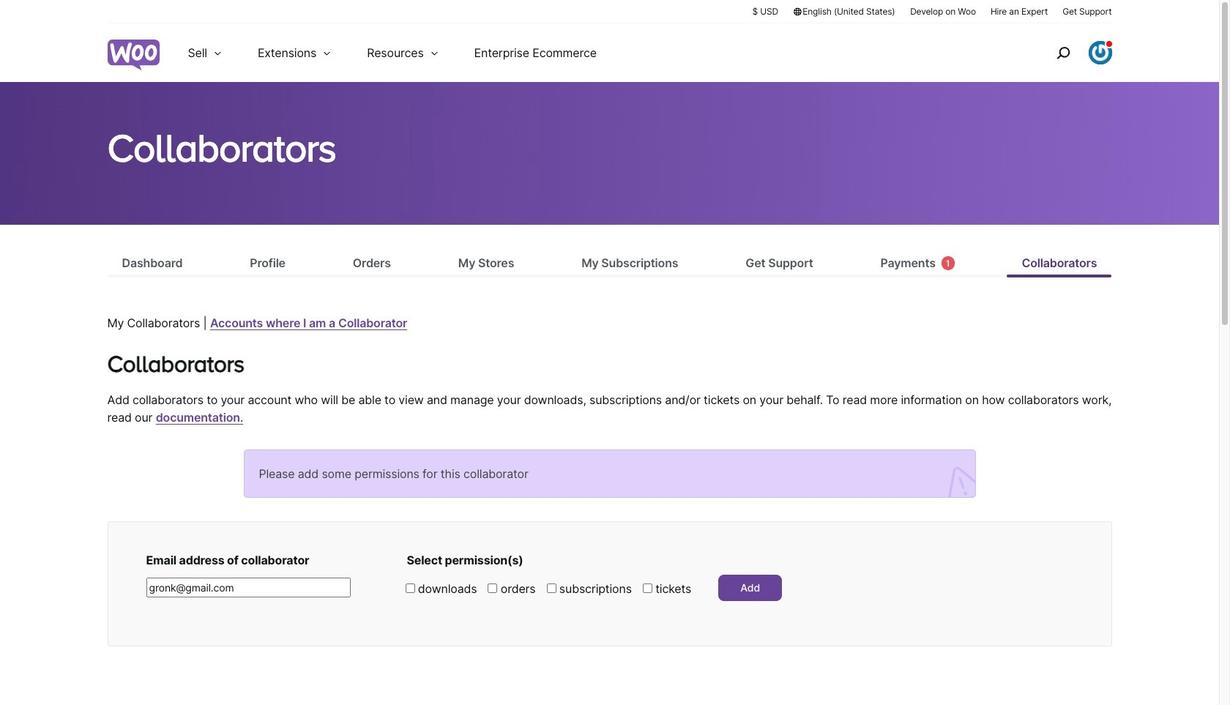 Task type: describe. For each thing, give the bounding box(es) containing it.
search image
[[1051, 41, 1075, 64]]

open account menu image
[[1089, 41, 1112, 64]]



Task type: locate. For each thing, give the bounding box(es) containing it.
None checkbox
[[488, 584, 498, 593]]

None checkbox
[[405, 584, 415, 593], [547, 584, 556, 593], [643, 584, 652, 593], [405, 584, 415, 593], [547, 584, 556, 593], [643, 584, 652, 593]]

service navigation menu element
[[1025, 29, 1112, 77]]



